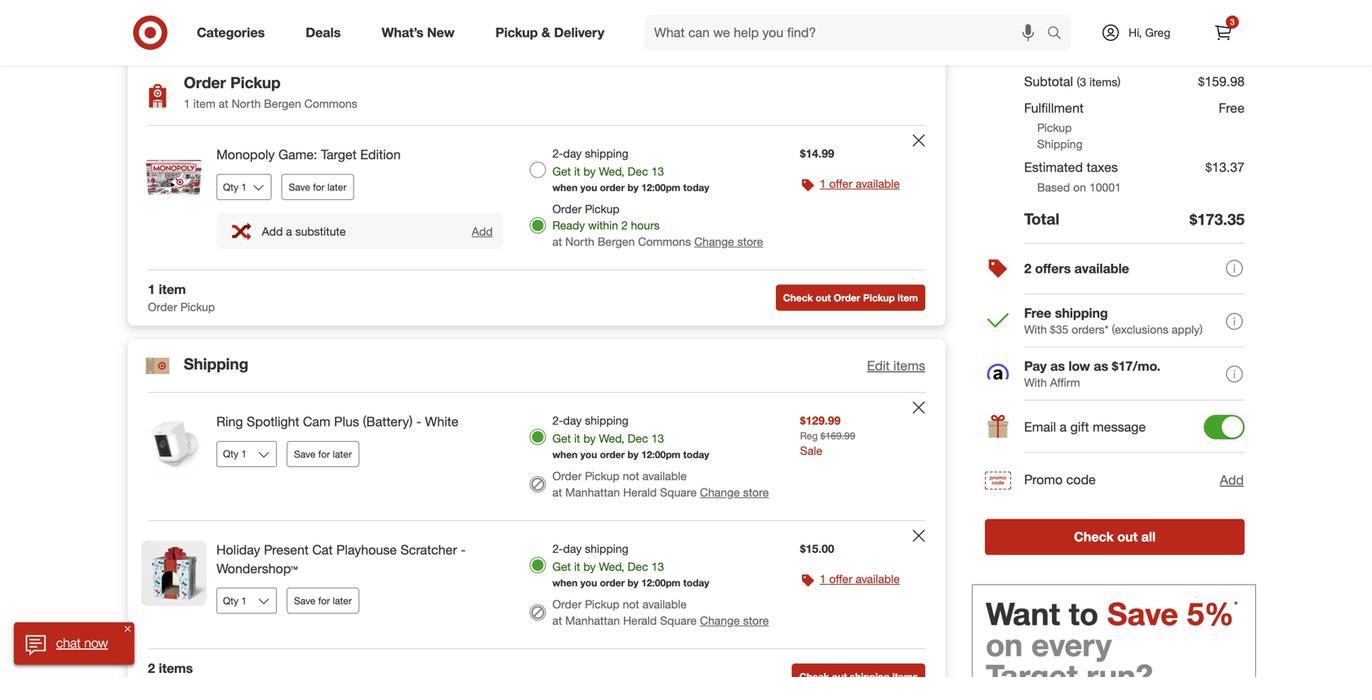 Task type: describe. For each thing, give the bounding box(es) containing it.
check for check out order pickup item
[[784, 292, 813, 304]]

day for holiday present cat playhouse scratcher - wondershop™
[[563, 542, 582, 556]]

to
[[1069, 595, 1099, 633]]

monopoly
[[217, 147, 275, 163]]

monopoly game: target edition image
[[141, 146, 207, 211]]

pay as low as $17/mo. with affirm
[[1025, 358, 1161, 390]]

2 inside order pickup ready within 2 hours at north bergen commons change store
[[622, 218, 628, 233]]

get for ring spotlight cam plus (battery) - white
[[553, 431, 571, 446]]

dec for ring spotlight cam plus (battery) - white
[[628, 431, 649, 446]]

when for holiday present cat playhouse scratcher - wondershop™
[[553, 577, 578, 589]]

$173.35 total 3 items
[[1025, 24, 1103, 56]]

every
[[1032, 626, 1112, 664]]

✕ button
[[121, 623, 134, 636]]

wondershop™
[[217, 561, 298, 577]]

2 horizontal spatial shipping
[[1038, 137, 1083, 151]]

you for monopoly game: target edition
[[581, 181, 598, 194]]

bergen inside order pickup ready within 2 hours at north bergen commons change store
[[598, 235, 635, 249]]

free for free shipping with $35 orders* (exclusions apply)
[[1025, 305, 1052, 321]]

ring spotlight cam plus (battery) - white link
[[217, 413, 504, 431]]

$159.98 for $159.98 subtotal
[[137, 16, 192, 35]]

$169.99
[[821, 430, 856, 442]]

on every
[[986, 626, 1112, 664]]

5%
[[1188, 595, 1235, 633]]

item inside 1 item order pickup
[[159, 282, 186, 298]]

gift
[[1071, 419, 1090, 435]]

$173.35 for $173.35
[[1190, 210, 1245, 229]]

it for ring spotlight cam plus (battery) - white
[[574, 431, 581, 446]]

$35
[[1051, 323, 1069, 337]]

message
[[1093, 419, 1147, 435]]

subtotal
[[1025, 74, 1074, 89]]

(2)
[[591, 19, 603, 33]]

scratcher
[[401, 542, 457, 558]]

pickup inside order pickup 1 item at north bergen commons
[[230, 73, 281, 92]]

code
[[1067, 472, 1097, 488]]

you for holiday present cat playhouse scratcher - wondershop™
[[581, 577, 598, 589]]

when for ring spotlight cam plus (battery) - white
[[553, 448, 578, 461]]

13 for monopoly game: target edition
[[652, 164, 664, 179]]

pay
[[1025, 358, 1047, 374]]

13 for ring spotlight cam plus (battery) - white
[[652, 431, 664, 446]]

want to save 5% *
[[986, 595, 1239, 633]]

pickup & delivery
[[496, 25, 605, 41]]

north bergen commons (1)
[[365, 19, 506, 33]]

offer for monopoly game: target edition
[[830, 177, 853, 191]]

today for (battery)
[[684, 448, 710, 461]]

pickup inside pickup shipping
[[1038, 121, 1072, 135]]

order pickup not available at manhattan herald square change store for ring spotlight cam plus (battery) - white
[[553, 469, 769, 500]]

10001
[[1090, 180, 1122, 194]]

categories
[[197, 25, 265, 41]]

hi, greg
[[1129, 25, 1171, 40]]

search
[[1040, 26, 1080, 42]]

check out order pickup item
[[784, 292, 919, 304]]

cat
[[312, 542, 333, 558]]

dec for holiday present cat playhouse scratcher - wondershop™
[[628, 560, 649, 574]]

pickup shipping
[[1038, 121, 1083, 151]]

apply)
[[1172, 323, 1203, 337]]

with inside free shipping with $35 orders* (exclusions apply)
[[1025, 323, 1048, 337]]

0 horizontal spatial add button
[[471, 224, 494, 239]]

shipping for monopoly game: target edition
[[585, 146, 629, 161]]

target
[[321, 147, 357, 163]]

promo code
[[1025, 472, 1097, 488]]

$159.98 for $159.98
[[1199, 74, 1245, 89]]

save for later for cam
[[294, 448, 352, 460]]

commons inside order pickup ready within 2 hours at north bergen commons change store
[[638, 235, 691, 249]]

*
[[1235, 599, 1239, 611]]

12:00pm for holiday present cat playhouse scratcher - wondershop™
[[642, 577, 681, 589]]

store for holiday present cat playhouse scratcher - wondershop™
[[743, 614, 769, 628]]

a for email
[[1060, 419, 1067, 435]]

1 today from the top
[[684, 181, 710, 194]]

categories link
[[183, 15, 285, 51]]

0 vertical spatial north
[[365, 19, 394, 33]]

1 inside order pickup 1 item at north bergen commons
[[184, 97, 190, 111]]

2-day shipping get it by wed, dec 13 when you order by 12:00pm today for holiday present cat playhouse scratcher - wondershop™
[[553, 542, 710, 589]]

wed, for holiday present cat playhouse scratcher - wondershop™
[[599, 560, 625, 574]]

game:
[[279, 147, 317, 163]]

wed, for ring spotlight cam plus (battery) - white
[[599, 431, 625, 446]]

chat now dialog
[[14, 623, 134, 665]]

deals link
[[292, 15, 361, 51]]

fulfillment
[[1025, 100, 1084, 116]]

shipping inside free shipping with $35 orders* (exclusions apply)
[[1056, 305, 1109, 321]]

ring
[[217, 414, 243, 430]]

dec for monopoly game: target edition
[[628, 164, 649, 179]]

check out all button
[[986, 519, 1245, 555]]

items for 3 items
[[285, 16, 326, 35]]

$14.99
[[801, 146, 835, 161]]

change for ring spotlight cam plus (battery) - white
[[700, 485, 740, 500]]

chat
[[56, 635, 81, 651]]

email a gift message
[[1025, 419, 1147, 435]]

what's new link
[[368, 15, 475, 51]]

low
[[1069, 358, 1091, 374]]

estimated taxes
[[1025, 159, 1119, 175]]

shipping for ring spotlight cam plus (battery) - white
[[585, 413, 629, 428]]

bergen inside 'list'
[[397, 19, 434, 33]]

out for all
[[1118, 529, 1138, 545]]

plus
[[334, 414, 359, 430]]

add for the left the add button
[[472, 224, 493, 239]]

order pickup 1 item at north bergen commons
[[184, 73, 358, 111]]

based on 10001
[[1038, 180, 1122, 194]]

white
[[425, 414, 459, 430]]

square for ring spotlight cam plus (battery) - white
[[660, 485, 697, 500]]

change inside order pickup ready within 2 hours at north bergen commons change store
[[695, 235, 735, 249]]

affirm
[[1051, 376, 1081, 390]]

day for monopoly game: target edition
[[563, 146, 582, 161]]

get for monopoly game: target edition
[[553, 164, 571, 179]]

1 as from the left
[[1051, 358, 1066, 374]]

save for later for cat
[[294, 595, 352, 607]]

offers
[[1036, 261, 1072, 277]]

pickup inside 1 item order pickup
[[180, 300, 215, 314]]

bergen inside order pickup 1 item at north bergen commons
[[264, 97, 301, 111]]

holiday present cat playhouse scratcher - wondershop™ link
[[217, 541, 504, 578]]

2 offers available
[[1025, 261, 1130, 277]]

square for holiday present cat playhouse scratcher - wondershop™
[[660, 614, 697, 628]]

offer for holiday present cat playhouse scratcher - wondershop™
[[830, 572, 853, 586]]

for for target
[[313, 181, 325, 193]]

substitute
[[295, 224, 346, 238]]

taxes
[[1087, 159, 1119, 175]]

now
[[84, 635, 108, 651]]

reg
[[801, 430, 818, 442]]

orders*
[[1072, 323, 1109, 337]]

later for cat
[[333, 595, 352, 607]]

at inside order pickup 1 item at north bergen commons
[[219, 97, 229, 111]]

pickup & delivery link
[[482, 15, 625, 51]]

2 items
[[148, 661, 193, 677]]

items)
[[1090, 75, 1121, 89]]

for for cam
[[318, 448, 330, 460]]

(battery)
[[363, 414, 413, 430]]

wed, for monopoly game: target edition
[[599, 164, 625, 179]]

order inside 'check out order pickup item' button
[[834, 292, 861, 304]]

save for spotlight
[[294, 448, 316, 460]]

cam
[[303, 414, 331, 430]]

1 offer available for holiday present cat playhouse scratcher - wondershop™
[[820, 572, 900, 586]]

12:00pm for ring spotlight cam plus (battery) - white
[[642, 448, 681, 461]]

check for check out all
[[1075, 529, 1114, 545]]

based
[[1038, 180, 1071, 194]]

deals
[[306, 25, 341, 41]]

day for ring spotlight cam plus (battery) - white
[[563, 413, 582, 428]]

2- for holiday present cat playhouse scratcher - wondershop™
[[553, 542, 563, 556]]

pickup inside button
[[864, 292, 895, 304]]

store inside order pickup ready within 2 hours at north bergen commons change store
[[738, 235, 764, 249]]

playhouse
[[337, 542, 397, 558]]

commons inside 'list'
[[438, 19, 491, 33]]

save for later button for target
[[282, 174, 354, 200]]

get for holiday present cat playhouse scratcher - wondershop™
[[553, 560, 571, 574]]

not for ring spotlight cam plus (battery) - white
[[623, 469, 640, 483]]

it for holiday present cat playhouse scratcher - wondershop™
[[574, 560, 581, 574]]

subtotal
[[197, 16, 257, 35]]

north inside order pickup ready within 2 hours at north bergen commons change store
[[566, 235, 595, 249]]

ring spotlight cam plus (battery) - white
[[217, 414, 459, 430]]

commons inside order pickup 1 item at north bergen commons
[[305, 97, 358, 111]]

sale
[[801, 444, 823, 458]]

1 item order pickup
[[148, 282, 215, 314]]

2-day shipping get it by wed, dec 13 when you order by 12:00pm today for ring spotlight cam plus (battery) - white
[[553, 413, 710, 461]]

$173.35 for $173.35 total 3 items
[[1025, 24, 1071, 40]]

shipping for shipping (2)
[[542, 19, 588, 33]]

monopoly game: target edition
[[217, 147, 401, 163]]

shipping for shipping
[[184, 355, 249, 374]]

want
[[986, 595, 1061, 633]]



Task type: vqa. For each thing, say whether or not it's contained in the screenshot.
the Brand
no



Task type: locate. For each thing, give the bounding box(es) containing it.
promo
[[1025, 472, 1063, 488]]

1 offer available button down $14.99 on the right top
[[820, 176, 900, 192]]

$173.35 down $13.37
[[1190, 210, 1245, 229]]

1 order from the top
[[600, 181, 625, 194]]

Store pickup radio
[[530, 217, 546, 234]]

0 horizontal spatial free
[[1025, 305, 1052, 321]]

free inside free shipping with $35 orders* (exclusions apply)
[[1025, 305, 1052, 321]]

when
[[553, 181, 578, 194], [553, 448, 578, 461], [553, 577, 578, 589]]

0 vertical spatial 2-
[[553, 146, 563, 161]]

1
[[184, 97, 190, 111], [820, 177, 827, 191], [148, 282, 155, 298], [820, 572, 827, 586]]

save down "game:" at the left top of the page
[[289, 181, 310, 193]]

later for target
[[328, 181, 347, 193]]

save for later button for cam
[[287, 441, 359, 467]]

out
[[816, 292, 831, 304], [1118, 529, 1138, 545]]

1 horizontal spatial $159.98
[[1199, 74, 1245, 89]]

0 vertical spatial 12:00pm
[[642, 181, 681, 194]]

order for ring spotlight cam plus (battery) - white
[[600, 448, 625, 461]]

today for scratcher
[[684, 577, 710, 589]]

commons down hours
[[638, 235, 691, 249]]

available inside 2 offers available button
[[1075, 261, 1130, 277]]

wed,
[[599, 164, 625, 179], [599, 431, 625, 446], [599, 560, 625, 574]]

1 horizontal spatial -
[[461, 542, 466, 558]]

2 horizontal spatial item
[[898, 292, 919, 304]]

0 vertical spatial on
[[1074, 180, 1087, 194]]

edit items
[[868, 358, 926, 374]]

2 inside 2 offers available button
[[1025, 261, 1032, 277]]

on down estimated taxes
[[1074, 180, 1087, 194]]

at up monopoly on the top left of page
[[219, 97, 229, 111]]

a
[[286, 224, 292, 238], [1060, 419, 1067, 435]]

when for monopoly game: target edition
[[553, 181, 578, 194]]

herald for ring spotlight cam plus (battery) - white
[[623, 485, 657, 500]]

later for cam
[[333, 448, 352, 460]]

shipping for holiday present cat playhouse scratcher - wondershop™
[[585, 542, 629, 556]]

1 you from the top
[[581, 181, 598, 194]]

2 it from the top
[[574, 431, 581, 446]]

spotlight
[[247, 414, 299, 430]]

2 offers available button
[[986, 243, 1245, 296]]

3 order from the top
[[600, 577, 625, 589]]

1 vertical spatial change
[[700, 485, 740, 500]]

order inside 1 item order pickup
[[148, 300, 177, 314]]

email
[[1025, 419, 1057, 435]]

2 when from the top
[[553, 448, 578, 461]]

$173.35 inside '$173.35 total 3 items'
[[1025, 24, 1071, 40]]

square
[[660, 485, 697, 500], [660, 614, 697, 628]]

you for ring spotlight cam plus (battery) - white
[[581, 448, 598, 461]]

available
[[856, 177, 900, 191], [1075, 261, 1130, 277], [643, 469, 687, 483], [856, 572, 900, 586], [643, 597, 687, 612]]

3 dec from the top
[[628, 560, 649, 574]]

2 for 2 offers available
[[1025, 261, 1032, 277]]

out inside button
[[816, 292, 831, 304]]

2 vertical spatial later
[[333, 595, 352, 607]]

1 vertical spatial for
[[318, 448, 330, 460]]

you
[[581, 181, 598, 194], [581, 448, 598, 461], [581, 577, 598, 589]]

1 wed, from the top
[[599, 164, 625, 179]]

1 vertical spatial day
[[563, 413, 582, 428]]

not available radio
[[530, 605, 546, 621]]

2-day shipping get it by wed, dec 13 when you order by 12:00pm today for monopoly game: target edition
[[553, 146, 710, 194]]

free
[[1219, 100, 1245, 116], [1025, 305, 1052, 321]]

1 vertical spatial $173.35
[[1190, 210, 1245, 229]]

add for rightmost the add button
[[1221, 472, 1245, 488]]

change for holiday present cat playhouse scratcher - wondershop™
[[700, 614, 740, 628]]

3 13 from the top
[[652, 560, 664, 574]]

delivery
[[554, 25, 605, 41]]

items for 2 items
[[159, 661, 193, 677]]

store
[[738, 235, 764, 249], [743, 485, 769, 500], [743, 614, 769, 628]]

2 cart item ready to fulfill group from the top
[[128, 393, 945, 520]]

1 it from the top
[[574, 164, 581, 179]]

1 vertical spatial wed,
[[599, 431, 625, 446]]

items inside '$173.35 total 3 items'
[[1034, 41, 1062, 56]]

hi,
[[1129, 25, 1143, 40]]

$159.98 down 3 link
[[1199, 74, 1245, 89]]

subtotal (3 items)
[[1025, 74, 1121, 89]]

2 today from the top
[[684, 448, 710, 461]]

0 vertical spatial change store button
[[695, 234, 764, 250]]

$129.99 reg $169.99 sale
[[801, 413, 856, 458]]

edit
[[868, 358, 890, 374]]

store for ring spotlight cam plus (battery) - white
[[743, 485, 769, 500]]

1 horizontal spatial item
[[193, 97, 216, 111]]

0 vertical spatial $173.35
[[1025, 24, 1071, 40]]

1 offer available button for monopoly game: target edition
[[820, 176, 900, 192]]

1 vertical spatial bergen
[[264, 97, 301, 111]]

later down plus
[[333, 448, 352, 460]]

1 vertical spatial later
[[333, 448, 352, 460]]

add for add a substitute
[[262, 224, 283, 238]]

3 cart item ready to fulfill group from the top
[[128, 521, 945, 649]]

None radio
[[530, 162, 546, 178]]

What can we help you find? suggestions appear below search field
[[645, 15, 1052, 51]]

items inside edit items dropdown button
[[894, 358, 926, 374]]

1 offer available for monopoly game: target edition
[[820, 177, 900, 191]]

what's
[[382, 25, 424, 41]]

check out all
[[1075, 529, 1156, 545]]

1 horizontal spatial add
[[472, 224, 493, 239]]

$159.98 subtotal
[[137, 16, 257, 35]]

✕
[[125, 624, 131, 634]]

2 manhattan from the top
[[566, 614, 620, 628]]

3 12:00pm from the top
[[642, 577, 681, 589]]

save down cam at bottom
[[294, 448, 316, 460]]

1 vertical spatial order pickup not available at manhattan herald square change store
[[553, 597, 769, 628]]

0 vertical spatial 1 offer available
[[820, 177, 900, 191]]

affirm image
[[986, 362, 1012, 388]]

0 horizontal spatial north
[[232, 97, 261, 111]]

items for edit items
[[894, 358, 926, 374]]

2 12:00pm from the top
[[642, 448, 681, 461]]

total
[[1075, 24, 1103, 40]]

it for monopoly game: target edition
[[574, 164, 581, 179]]

manhattan right not available option
[[566, 614, 620, 628]]

1 day from the top
[[563, 146, 582, 161]]

change store button for holiday present cat playhouse scratcher - wondershop™
[[700, 613, 769, 629]]

item
[[193, 97, 216, 111], [159, 282, 186, 298], [898, 292, 919, 304]]

3 today from the top
[[684, 577, 710, 589]]

commons
[[438, 19, 491, 33], [305, 97, 358, 111], [638, 235, 691, 249]]

0 vertical spatial commons
[[438, 19, 491, 33]]

save for later button for cat
[[287, 588, 359, 614]]

save for present
[[294, 595, 316, 607]]

today
[[684, 181, 710, 194], [684, 448, 710, 461], [684, 577, 710, 589]]

- left white
[[417, 414, 422, 430]]

-
[[417, 414, 422, 430], [461, 542, 466, 558]]

1 vertical spatial on
[[986, 626, 1023, 664]]

offer down $14.99 on the right top
[[830, 177, 853, 191]]

1 when from the top
[[553, 181, 578, 194]]

0 vertical spatial it
[[574, 164, 581, 179]]

save for later button
[[282, 174, 354, 200], [287, 441, 359, 467], [287, 588, 359, 614]]

shipping
[[542, 19, 588, 33], [1038, 137, 1083, 151], [184, 355, 249, 374]]

affirm image
[[988, 364, 1009, 380]]

1 cart item ready to fulfill group from the top
[[128, 126, 945, 270]]

0 vertical spatial for
[[313, 181, 325, 193]]

1 horizontal spatial on
[[1074, 180, 1087, 194]]

0 vertical spatial offer
[[830, 177, 853, 191]]

1 with from the top
[[1025, 323, 1048, 337]]

0 vertical spatial order pickup not available at manhattan herald square change store
[[553, 469, 769, 500]]

2 vertical spatial today
[[684, 577, 710, 589]]

1 vertical spatial 2-day shipping get it by wed, dec 13 when you order by 12:00pm today
[[553, 413, 710, 461]]

1 square from the top
[[660, 485, 697, 500]]

13 for holiday present cat playhouse scratcher - wondershop™
[[652, 560, 664, 574]]

out for order
[[816, 292, 831, 304]]

for down holiday present cat playhouse scratcher - wondershop™
[[318, 595, 330, 607]]

2 vertical spatial wed,
[[599, 560, 625, 574]]

0 vertical spatial today
[[684, 181, 710, 194]]

3 when from the top
[[553, 577, 578, 589]]

1 offer available down $14.99 on the right top
[[820, 177, 900, 191]]

what's new
[[382, 25, 455, 41]]

north up monopoly on the top left of page
[[232, 97, 261, 111]]

for down monopoly game: target edition
[[313, 181, 325, 193]]

2 vertical spatial bergen
[[598, 235, 635, 249]]

check inside button
[[1075, 529, 1114, 545]]

free for free
[[1219, 100, 1245, 116]]

0 vertical spatial check
[[784, 292, 813, 304]]

save for later button down holiday present cat playhouse scratcher - wondershop™
[[287, 588, 359, 614]]

later down target
[[328, 181, 347, 193]]

2 vertical spatial 2
[[148, 661, 155, 677]]

at right not available option
[[553, 614, 562, 628]]

within
[[588, 218, 619, 233]]

3 2-day shipping get it by wed, dec 13 when you order by 12:00pm today from the top
[[553, 542, 710, 589]]

0 vertical spatial out
[[816, 292, 831, 304]]

2 vertical spatial order
[[600, 577, 625, 589]]

change store button for ring spotlight cam plus (battery) - white
[[700, 485, 769, 501]]

0 horizontal spatial a
[[286, 224, 292, 238]]

None radio
[[530, 429, 546, 445], [530, 557, 546, 574], [530, 429, 546, 445], [530, 557, 546, 574]]

north down ready
[[566, 235, 595, 249]]

for
[[313, 181, 325, 193], [318, 448, 330, 460], [318, 595, 330, 607]]

1 vertical spatial save for later button
[[287, 441, 359, 467]]

cart item ready to fulfill group containing ring spotlight cam plus (battery) - white
[[128, 393, 945, 520]]

2 1 offer available from the top
[[820, 572, 900, 586]]

0 vertical spatial 1 offer available button
[[820, 176, 900, 192]]

out inside button
[[1118, 529, 1138, 545]]

as
[[1051, 358, 1066, 374], [1094, 358, 1109, 374]]

save for later down holiday present cat playhouse scratcher - wondershop™
[[294, 595, 352, 607]]

0 vertical spatial $159.98
[[137, 16, 192, 35]]

1 1 offer available button from the top
[[820, 176, 900, 192]]

1 manhattan from the top
[[566, 485, 620, 500]]

12:00pm for monopoly game: target edition
[[642, 181, 681, 194]]

2 vertical spatial cart item ready to fulfill group
[[128, 521, 945, 649]]

pickup inside order pickup ready within 2 hours at north bergen commons change store
[[585, 202, 620, 216]]

holiday present cat playhouse scratcher - wondershop&#8482; image
[[141, 541, 207, 606]]

3 2- from the top
[[553, 542, 563, 556]]

at
[[219, 97, 229, 111], [553, 235, 562, 249], [553, 485, 562, 500], [553, 614, 562, 628]]

$173.35 left "total" on the top right of page
[[1025, 24, 1071, 40]]

3 link
[[1206, 15, 1242, 51]]

save down the cat
[[294, 595, 316, 607]]

manhattan for ring spotlight cam plus (battery) - white
[[566, 485, 620, 500]]

(1)
[[494, 19, 506, 33]]

total
[[1025, 210, 1060, 229]]

commons left (1)
[[438, 19, 491, 33]]

0 horizontal spatial 2
[[148, 661, 155, 677]]

item inside order pickup 1 item at north bergen commons
[[193, 97, 216, 111]]

1 vertical spatial check
[[1075, 529, 1114, 545]]

0 vertical spatial order
[[600, 181, 625, 194]]

1 vertical spatial manhattan
[[566, 614, 620, 628]]

2 horizontal spatial 2
[[1025, 261, 1032, 277]]

2 as from the left
[[1094, 358, 1109, 374]]

1 vertical spatial dec
[[628, 431, 649, 446]]

cart item ready to fulfill group containing holiday present cat playhouse scratcher - wondershop™
[[128, 521, 945, 649]]

2 for 2 items
[[148, 661, 155, 677]]

- right scratcher
[[461, 542, 466, 558]]

a inside group
[[286, 224, 292, 238]]

1 2- from the top
[[553, 146, 563, 161]]

free up $13.37
[[1219, 100, 1245, 116]]

1 horizontal spatial out
[[1118, 529, 1138, 545]]

0 vertical spatial save for later button
[[282, 174, 354, 200]]

&
[[542, 25, 551, 41]]

as right low
[[1094, 358, 1109, 374]]

2- for ring spotlight cam plus (battery) - white
[[553, 413, 563, 428]]

0 vertical spatial cart item ready to fulfill group
[[128, 126, 945, 270]]

1 offer available down $15.00
[[820, 572, 900, 586]]

3 day from the top
[[563, 542, 582, 556]]

save for game:
[[289, 181, 310, 193]]

ring spotlight cam plus (battery) - white image
[[141, 413, 207, 478]]

0 horizontal spatial add
[[262, 224, 283, 238]]

3 for 3
[[1231, 17, 1235, 27]]

a left substitute
[[286, 224, 292, 238]]

- for scratcher
[[461, 542, 466, 558]]

2
[[622, 218, 628, 233], [1025, 261, 1032, 277], [148, 661, 155, 677]]

1 offer available button
[[820, 176, 900, 192], [820, 571, 900, 587]]

1 offer available button for holiday present cat playhouse scratcher - wondershop™
[[820, 571, 900, 587]]

holiday present cat playhouse scratcher - wondershop™
[[217, 542, 466, 577]]

later down holiday present cat playhouse scratcher - wondershop™
[[333, 595, 352, 607]]

order inside order pickup ready within 2 hours at north bergen commons change store
[[553, 202, 582, 216]]

free up $35 on the top
[[1025, 305, 1052, 321]]

free shipping with $35 orders* (exclusions apply)
[[1025, 305, 1203, 337]]

1 horizontal spatial free
[[1219, 100, 1245, 116]]

search button
[[1040, 15, 1080, 54]]

1 horizontal spatial shipping
[[542, 19, 588, 33]]

2 vertical spatial day
[[563, 542, 582, 556]]

2 vertical spatial 2-
[[553, 542, 563, 556]]

list
[[342, 17, 603, 36]]

1 vertical spatial herald
[[623, 614, 657, 628]]

2 get from the top
[[553, 431, 571, 446]]

0 vertical spatial not
[[623, 469, 640, 483]]

chat now button
[[14, 623, 134, 665]]

save for later down monopoly game: target edition
[[289, 181, 347, 193]]

$17/mo.
[[1113, 358, 1161, 374]]

1 vertical spatial save for later
[[294, 448, 352, 460]]

as up affirm
[[1051, 358, 1066, 374]]

2 offer from the top
[[830, 572, 853, 586]]

edition
[[360, 147, 401, 163]]

0 horizontal spatial as
[[1051, 358, 1066, 374]]

1 offer from the top
[[830, 177, 853, 191]]

1 1 offer available from the top
[[820, 177, 900, 191]]

pickup
[[496, 25, 538, 41], [230, 73, 281, 92], [1038, 121, 1072, 135], [585, 202, 620, 216], [864, 292, 895, 304], [180, 300, 215, 314], [585, 469, 620, 483], [585, 597, 620, 612]]

0 horizontal spatial commons
[[305, 97, 358, 111]]

1 vertical spatial you
[[581, 448, 598, 461]]

- for (battery)
[[417, 414, 422, 430]]

2 2-day shipping get it by wed, dec 13 when you order by 12:00pm today from the top
[[553, 413, 710, 461]]

0 horizontal spatial $173.35
[[1025, 24, 1071, 40]]

2- for monopoly game: target edition
[[553, 146, 563, 161]]

later
[[328, 181, 347, 193], [333, 448, 352, 460], [333, 595, 352, 607]]

with left $35 on the top
[[1025, 323, 1048, 337]]

1 dec from the top
[[628, 164, 649, 179]]

1 get from the top
[[553, 164, 571, 179]]

at down ready
[[553, 235, 562, 249]]

1 12:00pm from the top
[[642, 181, 681, 194]]

order inside order pickup 1 item at north bergen commons
[[184, 73, 226, 92]]

1 horizontal spatial a
[[1060, 419, 1067, 435]]

2 2- from the top
[[553, 413, 563, 428]]

3 inside '$173.35 total 3 items'
[[1025, 41, 1031, 56]]

3 it from the top
[[574, 560, 581, 574]]

1 horizontal spatial north
[[365, 19, 394, 33]]

2 vertical spatial dec
[[628, 560, 649, 574]]

not available radio
[[530, 476, 546, 493]]

0 vertical spatial a
[[286, 224, 292, 238]]

1 13 from the top
[[652, 164, 664, 179]]

2 not from the top
[[623, 597, 640, 612]]

0 vertical spatial save for later
[[289, 181, 347, 193]]

by
[[584, 164, 596, 179], [628, 181, 639, 194], [584, 431, 596, 446], [628, 448, 639, 461], [584, 560, 596, 574], [628, 577, 639, 589]]

1 vertical spatial add button
[[1220, 470, 1245, 490]]

save for later for target
[[289, 181, 347, 193]]

a for add
[[286, 224, 292, 238]]

2 vertical spatial save for later button
[[287, 588, 359, 614]]

ready
[[553, 218, 585, 233]]

3 wed, from the top
[[599, 560, 625, 574]]

2 horizontal spatial bergen
[[598, 235, 635, 249]]

1 inside 1 item order pickup
[[148, 282, 155, 298]]

order
[[184, 73, 226, 92], [553, 202, 582, 216], [834, 292, 861, 304], [148, 300, 177, 314], [553, 469, 582, 483], [553, 597, 582, 612]]

0 vertical spatial with
[[1025, 323, 1048, 337]]

3 items
[[272, 16, 326, 35]]

add
[[262, 224, 283, 238], [472, 224, 493, 239], [1221, 472, 1245, 488]]

2 vertical spatial shipping
[[184, 355, 249, 374]]

cart item ready to fulfill group containing monopoly game: target edition
[[128, 126, 945, 270]]

2 wed, from the top
[[599, 431, 625, 446]]

not
[[623, 469, 640, 483], [623, 597, 640, 612]]

save for later down cam at bottom
[[294, 448, 352, 460]]

list containing north bergen commons (1)
[[342, 17, 603, 36]]

3 right categories on the top of page
[[272, 16, 281, 35]]

with down the pay on the right bottom of page
[[1025, 376, 1048, 390]]

north right the 'deals' link
[[365, 19, 394, 33]]

1 offer available button down $15.00
[[820, 571, 900, 587]]

monopoly game: target edition link
[[217, 146, 504, 164]]

at inside order pickup ready within 2 hours at north bergen commons change store
[[553, 235, 562, 249]]

items
[[285, 16, 326, 35], [1034, 41, 1062, 56], [894, 358, 926, 374], [159, 661, 193, 677]]

0 vertical spatial bergen
[[397, 19, 434, 33]]

check
[[784, 292, 813, 304], [1075, 529, 1114, 545]]

1 horizontal spatial add button
[[1220, 470, 1245, 490]]

edit items button
[[868, 357, 926, 375]]

1 not from the top
[[623, 469, 640, 483]]

2 13 from the top
[[652, 431, 664, 446]]

on left every
[[986, 626, 1023, 664]]

order pickup not available at manhattan herald square change store for holiday present cat playhouse scratcher - wondershop™
[[553, 597, 769, 628]]

manhattan
[[566, 485, 620, 500], [566, 614, 620, 628]]

for down cam at bottom
[[318, 448, 330, 460]]

check out order pickup item button
[[776, 285, 926, 311]]

2 dec from the top
[[628, 431, 649, 446]]

add a substitute
[[262, 224, 346, 238]]

for for cat
[[318, 595, 330, 607]]

1 vertical spatial cart item ready to fulfill group
[[128, 393, 945, 520]]

1 vertical spatial order
[[600, 448, 625, 461]]

offer down $15.00
[[830, 572, 853, 586]]

greg
[[1146, 25, 1171, 40]]

bergen
[[397, 19, 434, 33], [264, 97, 301, 111], [598, 235, 635, 249]]

check inside button
[[784, 292, 813, 304]]

a left 'gift'
[[1060, 419, 1067, 435]]

0 vertical spatial free
[[1219, 100, 1245, 116]]

2 vertical spatial change store button
[[700, 613, 769, 629]]

save for later button down cam at bottom
[[287, 441, 359, 467]]

0 horizontal spatial shipping
[[184, 355, 249, 374]]

1 vertical spatial change store button
[[700, 485, 769, 501]]

2 order pickup not available at manhattan herald square change store from the top
[[553, 597, 769, 628]]

1 herald from the top
[[623, 485, 657, 500]]

$15.00
[[801, 542, 835, 556]]

1 2-day shipping get it by wed, dec 13 when you order by 12:00pm today from the top
[[553, 146, 710, 194]]

2 with from the top
[[1025, 376, 1048, 390]]

0 vertical spatial wed,
[[599, 164, 625, 179]]

1 horizontal spatial bergen
[[397, 19, 434, 33]]

1 vertical spatial free
[[1025, 305, 1052, 321]]

2 day from the top
[[563, 413, 582, 428]]

2 horizontal spatial 3
[[1231, 17, 1235, 27]]

0 vertical spatial manhattan
[[566, 485, 620, 500]]

0 vertical spatial 2-day shipping get it by wed, dec 13 when you order by 12:00pm today
[[553, 146, 710, 194]]

2 vertical spatial save for later
[[294, 595, 352, 607]]

item inside button
[[898, 292, 919, 304]]

estimated
[[1025, 159, 1084, 175]]

3 for 3 items
[[272, 16, 281, 35]]

2 square from the top
[[660, 614, 697, 628]]

hours
[[631, 218, 660, 233]]

order for holiday present cat playhouse scratcher - wondershop™
[[600, 577, 625, 589]]

with inside 'pay as low as $17/mo. with affirm'
[[1025, 376, 1048, 390]]

- inside holiday present cat playhouse scratcher - wondershop™
[[461, 542, 466, 558]]

herald for holiday present cat playhouse scratcher - wondershop™
[[623, 614, 657, 628]]

not for holiday present cat playhouse scratcher - wondershop™
[[623, 597, 640, 612]]

north inside order pickup 1 item at north bergen commons
[[232, 97, 261, 111]]

at right not available radio
[[553, 485, 562, 500]]

2 you from the top
[[581, 448, 598, 461]]

cart item ready to fulfill group
[[128, 126, 945, 270], [128, 393, 945, 520], [128, 521, 945, 649]]

save for later button down monopoly game: target edition
[[282, 174, 354, 200]]

0 horizontal spatial -
[[417, 414, 422, 430]]

1 vertical spatial -
[[461, 542, 466, 558]]

(exclusions
[[1112, 323, 1169, 337]]

0 vertical spatial shipping
[[542, 19, 588, 33]]

save right the 'to'
[[1108, 595, 1179, 633]]

it
[[574, 164, 581, 179], [574, 431, 581, 446], [574, 560, 581, 574]]

2 vertical spatial get
[[553, 560, 571, 574]]

3 right greg
[[1231, 17, 1235, 27]]

2 vertical spatial for
[[318, 595, 330, 607]]

order pickup ready within 2 hours at north bergen commons change store
[[553, 202, 764, 249]]

order for monopoly game: target edition
[[600, 181, 625, 194]]

3 get from the top
[[553, 560, 571, 574]]

manhattan right not available radio
[[566, 485, 620, 500]]

2 order from the top
[[600, 448, 625, 461]]

get
[[553, 164, 571, 179], [553, 431, 571, 446], [553, 560, 571, 574]]

commons up target
[[305, 97, 358, 111]]

$159.98 left subtotal
[[137, 16, 192, 35]]

1 vertical spatial with
[[1025, 376, 1048, 390]]

2-
[[553, 146, 563, 161], [553, 413, 563, 428], [553, 542, 563, 556]]

1 vertical spatial out
[[1118, 529, 1138, 545]]

1 vertical spatial 13
[[652, 431, 664, 446]]

1 order pickup not available at manhattan herald square change store from the top
[[553, 469, 769, 500]]

2 vertical spatial commons
[[638, 235, 691, 249]]

2 vertical spatial you
[[581, 577, 598, 589]]

3 left search button
[[1025, 41, 1031, 56]]

3 you from the top
[[581, 577, 598, 589]]

manhattan for holiday present cat playhouse scratcher - wondershop™
[[566, 614, 620, 628]]

2 1 offer available button from the top
[[820, 571, 900, 587]]

2 herald from the top
[[623, 614, 657, 628]]



